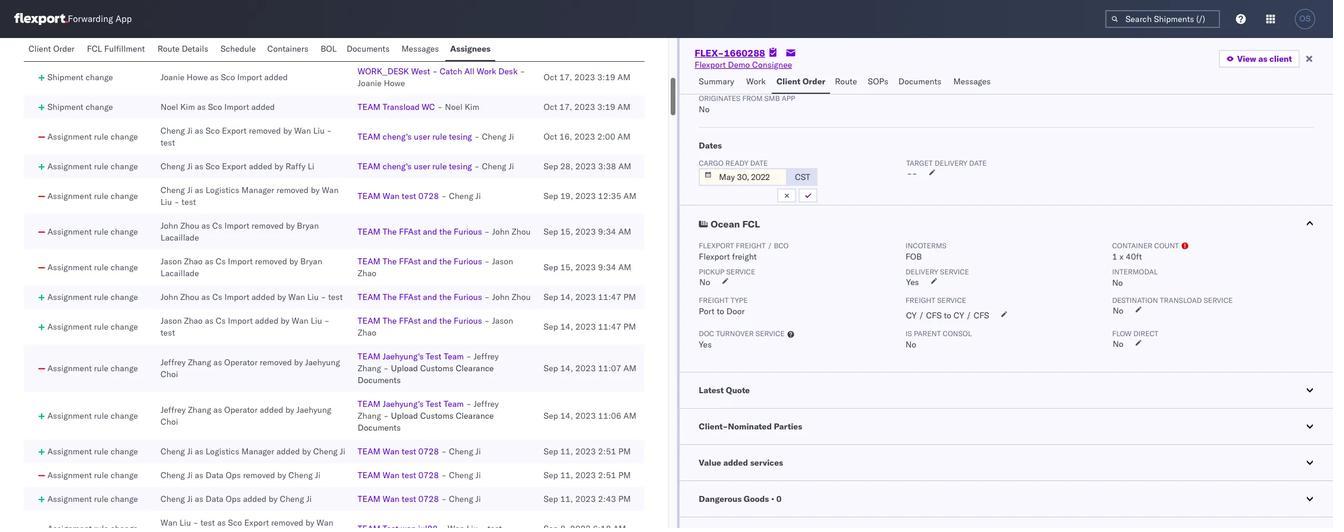 Task type: locate. For each thing, give the bounding box(es) containing it.
operator inside jeffrey zhang as operator removed by jaehyung choi
[[224, 357, 258, 368]]

0 vertical spatial documents button
[[342, 38, 397, 61]]

1 oct 17, 2023 3:19 am from the top
[[544, 36, 631, 47]]

freight inside freight type port to door
[[699, 296, 729, 305]]

0 vertical spatial sep 11, 2023 2:51 pm
[[544, 447, 631, 457]]

flow
[[1112, 329, 1132, 338]]

0 horizontal spatial app
[[115, 13, 132, 25]]

work_desk inside work_desk west - catch all work desk - joanie howe
[[358, 66, 409, 77]]

1 vertical spatial team the ffast and the furious - john zhou
[[358, 292, 531, 303]]

lacaillade inside jason zhao as cs import removed by bryan lacaillade
[[161, 268, 199, 279]]

8 assignment rule change from the top
[[47, 363, 138, 374]]

1 vertical spatial freight
[[732, 252, 757, 262]]

1 horizontal spatial yes
[[906, 277, 919, 288]]

2:00
[[597, 131, 615, 142]]

work for work_desk west - catch all work desk - joanie howe
[[477, 66, 496, 77]]

import for jason zhao as cs import removed by bryan lacaillade
[[228, 256, 253, 267]]

as down cheng ji as sco export removed by wan liu - test
[[195, 161, 203, 172]]

2 the from the top
[[439, 256, 452, 267]]

1 work_desk from the top
[[358, 30, 409, 41]]

1 vertical spatial 3:19
[[597, 72, 615, 83]]

1 horizontal spatial joanie
[[358, 78, 382, 89]]

freight
[[699, 296, 729, 305], [906, 296, 936, 305]]

pezza left schedule
[[196, 36, 217, 47]]

1 jaehyung's from the top
[[383, 351, 424, 362]]

0 horizontal spatial pezza
[[196, 36, 217, 47]]

0 vertical spatial team cheng's user rule tesing - cheng ji
[[358, 131, 514, 142]]

1 shipment change from the top
[[47, 36, 113, 47]]

0 vertical spatial client order button
[[24, 38, 82, 61]]

cs for john zhou as cs import added by wan liu - test
[[212, 292, 222, 303]]

oct 17, 2023 3:19 am
[[544, 36, 631, 47], [544, 72, 631, 83], [544, 102, 631, 112]]

import inside john zhou as cs import removed by bryan lacaillade
[[224, 221, 249, 231]]

0 horizontal spatial date
[[750, 159, 768, 168]]

shipment
[[47, 36, 83, 47], [47, 72, 83, 83], [47, 102, 83, 112]]

by for jason zhao as cs import added by wan liu - test
[[281, 316, 290, 326]]

by inside cheng ji as sco export removed by wan liu - test
[[283, 125, 292, 136]]

client order down flexport. image
[[29, 43, 75, 54]]

catch for nicholas pezza
[[440, 30, 462, 41]]

flexport down ocean
[[699, 241, 734, 250]]

howe up transload
[[384, 78, 405, 89]]

as inside jeffrey zhang as operator added by jaehyung choi
[[213, 405, 222, 416]]

as right the view
[[1259, 54, 1268, 64]]

service
[[726, 268, 755, 277], [940, 268, 969, 277], [1204, 296, 1233, 305], [756, 329, 785, 338]]

1 vertical spatial oct 17, 2023 3:19 am
[[544, 72, 631, 83]]

1 vertical spatial sep 15, 2023 9:34 am
[[544, 262, 631, 273]]

4 furious from the top
[[454, 316, 482, 326]]

sco
[[221, 72, 235, 83], [208, 102, 222, 112], [206, 125, 220, 136], [206, 161, 220, 172]]

west
[[411, 30, 430, 41], [411, 66, 430, 77]]

1 vertical spatial order
[[803, 76, 826, 87]]

cheng's for cheng ji as sco export removed by wan liu - test
[[383, 131, 412, 142]]

catch inside work_desk west - catch all work desk - nicholas pezza
[[440, 30, 462, 41]]

am
[[618, 36, 631, 47], [618, 72, 631, 83], [618, 102, 631, 112], [618, 131, 631, 142], [618, 161, 631, 172], [624, 191, 637, 202], [618, 227, 631, 237], [618, 262, 631, 273], [624, 363, 637, 374], [624, 411, 637, 422]]

11, left 2:43
[[560, 494, 573, 505]]

1 vertical spatial test
[[426, 399, 442, 410]]

1 and from the top
[[423, 227, 437, 237]]

import down the cheng ji as logistics manager removed by wan liu - test
[[224, 221, 249, 231]]

cheng inside the cheng ji as logistics manager removed by wan liu - test
[[161, 185, 185, 196]]

import up cheng ji as sco export removed by wan liu - test
[[224, 102, 249, 112]]

1660288
[[724, 47, 765, 59]]

4 sep from the top
[[544, 262, 558, 273]]

0 vertical spatial sep 14, 2023 11:47 pm
[[544, 292, 636, 303]]

tesing
[[449, 131, 472, 142], [449, 161, 472, 172]]

user
[[414, 131, 430, 142], [414, 161, 430, 172]]

upload for jeffrey zhang as operator added by jaehyung choi
[[391, 411, 418, 422]]

ops
[[226, 470, 241, 481], [226, 494, 241, 505]]

12 assignment from the top
[[47, 494, 92, 505]]

sep 11, 2023 2:51 pm down sep 14, 2023 11:06 am
[[544, 447, 631, 457]]

quote
[[726, 385, 750, 396]]

app up the fulfillment
[[115, 13, 132, 25]]

12:35
[[598, 191, 621, 202]]

3 17, from the top
[[559, 102, 572, 112]]

cargo ready date
[[699, 159, 768, 168]]

sep 11, 2023 2:51 pm for cheng ji as data ops removed by cheng ji
[[544, 470, 631, 481]]

no down flow
[[1113, 339, 1124, 350]]

0728 for cheng ji as logistics manager added by cheng ji
[[418, 447, 439, 457]]

rule for jeffrey zhang as operator added by jaehyung choi
[[94, 411, 108, 422]]

sco down cheng ji as sco export removed by wan liu - test
[[206, 161, 220, 172]]

11 sep from the top
[[544, 494, 558, 505]]

1 vertical spatial lacaillade
[[161, 268, 199, 279]]

as down the joanie howe as sco import added
[[197, 102, 206, 112]]

team the ffast and the furious - for jason zhao as cs import removed by bryan lacaillade
[[358, 256, 490, 267]]

to for door
[[717, 306, 724, 317]]

1 upload from the top
[[391, 363, 418, 374]]

flexport. image
[[14, 13, 68, 25]]

0 horizontal spatial client
[[29, 43, 51, 54]]

2 operator from the top
[[224, 405, 258, 416]]

2 jeffrey zhang from the top
[[358, 399, 499, 422]]

as for cheng ji as logistics manager removed by wan liu - test
[[195, 185, 203, 196]]

manager right schedule button
[[266, 36, 299, 47]]

1 vertical spatial upload
[[391, 411, 418, 422]]

demo
[[728, 59, 750, 70]]

1 11, from the top
[[560, 447, 573, 457]]

ocean
[[711, 218, 740, 230]]

team transload wc - noel kim
[[358, 102, 479, 112]]

import down jason zhao as cs import removed by bryan lacaillade
[[224, 292, 249, 303]]

manager
[[266, 36, 299, 47], [241, 185, 274, 196], [241, 447, 274, 457]]

to down service
[[944, 310, 952, 321]]

import down schedule button
[[237, 72, 262, 83]]

customs for jeffrey zhang as operator added by jaehyung choi
[[420, 411, 454, 422]]

11,
[[560, 447, 573, 457], [560, 470, 573, 481], [560, 494, 573, 505]]

1 horizontal spatial order
[[803, 76, 826, 87]]

11, up sep 11, 2023 2:43 pm
[[560, 470, 573, 481]]

west inside work_desk west - catch all work desk - joanie howe
[[411, 66, 430, 77]]

by for john zhou as cs import added by wan liu - test
[[277, 292, 286, 303]]

added inside button
[[723, 458, 748, 469]]

sep for jeffrey zhang as operator added by jaehyung choi
[[544, 411, 558, 422]]

0 vertical spatial west
[[411, 30, 430, 41]]

liu for cheng ji as logistics manager removed by wan liu - test
[[161, 197, 172, 208]]

sops
[[868, 76, 888, 87]]

consignee
[[752, 59, 792, 70]]

0 vertical spatial team the ffast and the furious -
[[358, 256, 490, 267]]

furious
[[454, 227, 482, 237], [454, 256, 482, 267], [454, 292, 482, 303], [454, 316, 482, 326]]

1 team from the top
[[444, 351, 464, 362]]

1 vertical spatial upload customs clearance documents
[[358, 411, 494, 434]]

flexport freight / bco flexport freight
[[699, 241, 789, 262]]

as down jason zhao as cs import removed by bryan lacaillade
[[201, 292, 210, 303]]

work_desk right bol button
[[358, 30, 409, 41]]

2 2:51 from the top
[[598, 470, 616, 481]]

11, for cheng ji as data ops removed by cheng ji
[[560, 470, 573, 481]]

cs inside jason zhao as cs import added by wan liu - test
[[216, 316, 226, 326]]

1 vertical spatial jaehyung
[[297, 405, 331, 416]]

1 sep 15, 2023 9:34 am from the top
[[544, 227, 631, 237]]

date right delivery
[[969, 159, 987, 168]]

6 assignment rule change from the top
[[47, 292, 138, 303]]

latest quote
[[699, 385, 750, 396]]

work for work_desk west - catch all work desk - nicholas pezza
[[477, 30, 496, 41]]

/ inside flexport freight / bco flexport freight
[[768, 241, 772, 250]]

all up "assignees"
[[464, 30, 475, 41]]

1 team jaehyung's test team - from the top
[[358, 351, 471, 362]]

1 vertical spatial messages
[[954, 76, 991, 87]]

1 vertical spatial shipment
[[47, 72, 83, 83]]

bryan inside jason zhao as cs import removed by bryan lacaillade
[[300, 256, 322, 267]]

jason zhao as cs import added by wan liu - test
[[161, 316, 330, 338]]

no inside is parent consol no
[[906, 340, 916, 350]]

desk inside work_desk west - catch all work desk - nicholas pezza
[[498, 30, 518, 41]]

team the ffast and the furious - john zhou
[[358, 227, 531, 237], [358, 292, 531, 303]]

intermodal no
[[1112, 268, 1158, 288]]

work down assignees button
[[477, 66, 496, 77]]

documents button right 'bol'
[[342, 38, 397, 61]]

order down forwarding app link
[[53, 43, 75, 54]]

as for cheng ji as logistics manager added by cheng ji
[[195, 447, 203, 457]]

import down john zhou as cs import removed by bryan lacaillade
[[228, 256, 253, 267]]

as for joanie howe as sco import added
[[210, 72, 219, 83]]

1 vertical spatial logistics
[[206, 185, 239, 196]]

2 team from the top
[[358, 131, 381, 142]]

sep
[[544, 161, 558, 172], [544, 191, 558, 202], [544, 227, 558, 237], [544, 262, 558, 273], [544, 292, 558, 303], [544, 322, 558, 332], [544, 363, 558, 374], [544, 411, 558, 422], [544, 447, 558, 457], [544, 470, 558, 481], [544, 494, 558, 505]]

added inside jeffrey zhang as operator added by jaehyung choi
[[260, 405, 283, 416]]

route for route
[[835, 76, 857, 87]]

1 vertical spatial yes
[[699, 340, 712, 350]]

manager up cheng ji as data ops removed by cheng ji at the left of page
[[241, 447, 274, 457]]

removed inside jason zhao as cs import removed by bryan lacaillade
[[255, 256, 287, 267]]

operator for added
[[224, 405, 258, 416]]

5 assignment rule change from the top
[[47, 262, 138, 273]]

2 vertical spatial logistics
[[206, 447, 239, 457]]

change for jason zhao as cs import removed by bryan lacaillade
[[111, 262, 138, 273]]

catch down assignees button
[[440, 66, 462, 77]]

freight up port at the right bottom
[[699, 296, 729, 305]]

1 vertical spatial team
[[444, 399, 464, 410]]

1 vertical spatial team jaehyung's test team -
[[358, 399, 471, 410]]

- inside the cheng ji as logistics manager removed by wan liu - test
[[174, 197, 179, 208]]

liu inside jason zhao as cs import added by wan liu - test
[[311, 316, 322, 326]]

howe down details
[[187, 72, 208, 83]]

value
[[699, 458, 721, 469]]

jaehyung's for jeffrey zhang as operator added by jaehyung choi
[[383, 399, 424, 410]]

2 west from the top
[[411, 66, 430, 77]]

freight for freight service
[[906, 296, 936, 305]]

1 vertical spatial jaehyung's
[[383, 399, 424, 410]]

28,
[[560, 161, 573, 172]]

no down originates
[[699, 104, 710, 115]]

fcl right ocean
[[743, 218, 760, 230]]

removed inside john zhou as cs import removed by bryan lacaillade
[[252, 221, 284, 231]]

wan inside the cheng ji as logistics manager removed by wan liu - test
[[322, 185, 339, 196]]

1 vertical spatial manager
[[241, 185, 274, 196]]

9:34 for jason zhao
[[598, 262, 616, 273]]

howe
[[187, 72, 208, 83], [384, 78, 405, 89]]

team cheng's user rule tesing - cheng ji for oct 16, 2023 2:00 am
[[358, 131, 514, 142]]

2 team from the top
[[444, 399, 464, 410]]

furious for jason zhao as cs import added by wan liu - test
[[454, 316, 482, 326]]

clearance
[[456, 363, 494, 374], [456, 411, 494, 422]]

app right smb at the top
[[782, 94, 795, 103]]

export inside cheng ji as sco export removed by wan liu - test
[[222, 125, 247, 136]]

sep 11, 2023 2:51 pm up sep 11, 2023 2:43 pm
[[544, 470, 631, 481]]

assignment rule change
[[47, 131, 138, 142], [47, 161, 138, 172], [47, 191, 138, 202], [47, 227, 138, 237], [47, 262, 138, 273], [47, 292, 138, 303], [47, 322, 138, 332], [47, 363, 138, 374], [47, 411, 138, 422], [47, 447, 138, 457], [47, 470, 138, 481], [47, 494, 138, 505]]

1 vertical spatial client order
[[777, 76, 826, 87]]

11 assignment rule change from the top
[[47, 470, 138, 481]]

app inside originates from smb app no
[[782, 94, 795, 103]]

as inside the cheng ji as logistics manager removed by wan liu - test
[[195, 185, 203, 196]]

2 team the ffast and the furious - john zhou from the top
[[358, 292, 531, 303]]

1 vertical spatial documents button
[[894, 71, 949, 94]]

4 team from the top
[[358, 191, 381, 202]]

1 team from the top
[[358, 102, 381, 112]]

2023 for cheng ji as sco export removed by wan liu - test
[[575, 131, 595, 142]]

freight up pickup service
[[732, 252, 757, 262]]

11:06
[[598, 411, 621, 422]]

0 vertical spatial operator
[[224, 357, 258, 368]]

as inside jeffrey zhang as operator removed by jaehyung choi
[[213, 357, 222, 368]]

route details
[[158, 43, 208, 54]]

count
[[1155, 241, 1179, 250]]

am for cheng ji as logistics manager removed by wan liu - test
[[624, 191, 637, 202]]

11:47
[[598, 292, 621, 303], [598, 322, 621, 332]]

work_desk inside work_desk west - catch all work desk - nicholas pezza
[[358, 30, 409, 41]]

rule for cheng ji as sco export added by raffy li
[[94, 161, 108, 172]]

0 horizontal spatial client order
[[29, 43, 75, 54]]

client order for rightmost client order button
[[777, 76, 826, 87]]

messages button
[[397, 38, 445, 61], [949, 71, 997, 94]]

to inside freight type port to door
[[717, 306, 724, 317]]

work up from
[[746, 76, 766, 87]]

11, for cheng ji as data ops added by cheng ji
[[560, 494, 573, 505]]

cs inside john zhou as cs import removed by bryan lacaillade
[[212, 221, 222, 231]]

as for jason zhao as cs import added by wan liu - test
[[205, 316, 214, 326]]

as down cheng ji as sco export added by raffy li
[[195, 185, 203, 196]]

1 cheng's from the top
[[383, 131, 412, 142]]

noel
[[161, 102, 178, 112], [445, 102, 463, 112]]

2 9:34 from the top
[[598, 262, 616, 273]]

/ up parent
[[919, 310, 924, 321]]

MMM D, YYYY text field
[[699, 168, 788, 186]]

0 vertical spatial ops
[[226, 470, 241, 481]]

no inside intermodal no
[[1112, 278, 1123, 288]]

1 horizontal spatial messages
[[954, 76, 991, 87]]

data
[[206, 470, 224, 481], [206, 494, 224, 505]]

the for john zhou as cs import added by wan liu - test
[[439, 292, 452, 303]]

sep for jason zhao as cs import removed by bryan lacaillade
[[544, 262, 558, 273]]

1 vertical spatial ops
[[226, 494, 241, 505]]

pickup
[[699, 268, 725, 277]]

1 horizontal spatial kim
[[465, 102, 479, 112]]

1 data from the top
[[206, 470, 224, 481]]

ops up cheng ji as data ops added by cheng ji
[[226, 470, 241, 481]]

as right details
[[220, 36, 228, 47]]

2 choi from the top
[[161, 417, 178, 428]]

1 horizontal spatial noel
[[445, 102, 463, 112]]

6 sep from the top
[[544, 322, 558, 332]]

client order down consignee
[[777, 76, 826, 87]]

1 vertical spatial 2:51
[[598, 470, 616, 481]]

yes down the doc
[[699, 340, 712, 350]]

as up cheng ji as data ops added by cheng ji
[[195, 470, 203, 481]]

Search Shipments (/) text field
[[1106, 10, 1220, 28]]

export
[[222, 125, 247, 136], [222, 161, 247, 172]]

liu
[[313, 125, 325, 136], [161, 197, 172, 208], [307, 292, 319, 303], [311, 316, 322, 326]]

kim down the joanie howe as sco import added
[[180, 102, 195, 112]]

as inside john zhou as cs import removed by bryan lacaillade
[[201, 221, 210, 231]]

as down jason zhao as cs import added by wan liu - test
[[213, 357, 222, 368]]

1 vertical spatial catch
[[440, 66, 462, 77]]

import inside jason zhao as cs import removed by bryan lacaillade
[[228, 256, 253, 267]]

freight type port to door
[[699, 296, 748, 317]]

team for sep 14, 2023 11:07 am
[[444, 351, 464, 362]]

all for work_desk west - catch all work desk - joanie howe
[[464, 66, 475, 77]]

jaehyung's for jeffrey zhang as operator removed by jaehyung choi
[[383, 351, 424, 362]]

10 sep from the top
[[544, 470, 558, 481]]

1 vertical spatial export
[[222, 161, 247, 172]]

import down john zhou as cs import added by wan liu - test
[[228, 316, 253, 326]]

summary
[[699, 76, 734, 87]]

details
[[182, 43, 208, 54]]

cs down jason zhao as cs import removed by bryan lacaillade
[[212, 292, 222, 303]]

1 14, from the top
[[560, 292, 573, 303]]

2:51 up 2:43
[[598, 470, 616, 481]]

choi inside jeffrey zhang as operator added by jaehyung choi
[[161, 417, 178, 428]]

1 vertical spatial clearance
[[456, 411, 494, 422]]

team cheng's user rule tesing - cheng ji
[[358, 131, 514, 142], [358, 161, 514, 172]]

1 test from the top
[[426, 351, 442, 362]]

work_desk
[[358, 30, 409, 41], [358, 66, 409, 77]]

1 vertical spatial operator
[[224, 405, 258, 416]]

export down cheng ji as sco export removed by wan liu - test
[[222, 161, 247, 172]]

client down consignee
[[777, 76, 801, 87]]

3 assignment from the top
[[47, 191, 92, 202]]

removed inside jeffrey zhang as operator removed by jaehyung choi
[[260, 357, 292, 368]]

8 team from the top
[[358, 316, 381, 326]]

1 vertical spatial flexport
[[699, 241, 734, 250]]

lacaillade inside john zhou as cs import removed by bryan lacaillade
[[161, 233, 199, 243]]

no down is at the right
[[906, 340, 916, 350]]

4 team wan test 0728 - cheng ji from the top
[[358, 494, 481, 505]]

jaehyung inside jeffrey zhang as operator removed by jaehyung choi
[[305, 357, 340, 368]]

0 vertical spatial client order
[[29, 43, 75, 54]]

west up team transload wc - noel kim
[[411, 66, 430, 77]]

0 horizontal spatial messages
[[402, 43, 439, 54]]

1 3:19 from the top
[[597, 36, 615, 47]]

catch inside work_desk west - catch all work desk - joanie howe
[[440, 66, 462, 77]]

nicholas right the fulfillment
[[161, 36, 194, 47]]

john
[[161, 221, 178, 231], [492, 227, 510, 237], [161, 292, 178, 303], [492, 292, 510, 303]]

choi for jeffrey zhang as operator removed by jaehyung choi
[[161, 369, 178, 380]]

logistics inside the cheng ji as logistics manager removed by wan liu - test
[[206, 185, 239, 196]]

2 sep 11, 2023 2:51 pm from the top
[[544, 470, 631, 481]]

0 vertical spatial route
[[158, 43, 180, 54]]

1 horizontal spatial cfs
[[974, 310, 989, 321]]

cs down john zhou as cs import removed by bryan lacaillade
[[216, 256, 226, 267]]

0 vertical spatial customs
[[420, 363, 454, 374]]

2 tesing from the top
[[449, 161, 472, 172]]

1 horizontal spatial /
[[919, 310, 924, 321]]

11, down sep 14, 2023 11:06 am
[[560, 447, 573, 457]]

/ left bco
[[768, 241, 772, 250]]

0 horizontal spatial howe
[[187, 72, 208, 83]]

pezza up work_desk west - catch all work desk - joanie howe
[[393, 42, 415, 53]]

service up service
[[940, 268, 969, 277]]

1 assignment rule change from the top
[[47, 131, 138, 142]]

sep 15, 2023 9:34 am
[[544, 227, 631, 237], [544, 262, 631, 273]]

1 freight from the left
[[699, 296, 729, 305]]

1 team wan test 0728 - cheng ji from the top
[[358, 191, 481, 202]]

11 team from the top
[[358, 447, 381, 457]]

team the ffast and the furious - for jason zhao as cs import added by wan liu - test
[[358, 316, 490, 326]]

3 shipment change from the top
[[47, 102, 113, 112]]

no
[[699, 104, 710, 115], [700, 277, 710, 288], [1112, 278, 1123, 288], [1113, 306, 1124, 316], [1113, 339, 1124, 350], [906, 340, 916, 350]]

0 vertical spatial client
[[29, 43, 51, 54]]

/
[[768, 241, 772, 250], [919, 310, 924, 321], [966, 310, 972, 321]]

test inside jason zhao as cs import added by wan liu - test
[[161, 328, 175, 338]]

as for jason zhao as cs import removed by bryan lacaillade
[[205, 256, 214, 267]]

3 and from the top
[[423, 292, 437, 303]]

nicholas inside work_desk west - catch all work desk - nicholas pezza
[[358, 42, 391, 53]]

route left details
[[158, 43, 180, 54]]

1 team the ffast and the furious - from the top
[[358, 256, 490, 267]]

doc turnover service
[[699, 329, 785, 338]]

team for cheng ji as logistics manager removed by wan liu - test
[[358, 191, 381, 202]]

x
[[1120, 252, 1124, 262]]

service down flexport freight / bco flexport freight
[[726, 268, 755, 277]]

date for target delivery date
[[969, 159, 987, 168]]

2 vertical spatial oct 17, 2023 3:19 am
[[544, 102, 631, 112]]

flow direct
[[1112, 329, 1159, 338]]

0 vertical spatial choi
[[161, 369, 178, 380]]

5 assignment from the top
[[47, 262, 92, 273]]

noel down route details button
[[161, 102, 178, 112]]

wan inside jason zhao as cs import added by wan liu - test
[[292, 316, 309, 326]]

3 team from the top
[[358, 161, 381, 172]]

cs down john zhou as cs import added by wan liu - test
[[216, 316, 226, 326]]

11:47 for jason zhao
[[598, 322, 621, 332]]

1 vertical spatial choi
[[161, 417, 178, 428]]

jeffrey inside jeffrey zhang as operator added by jaehyung choi
[[161, 405, 186, 416]]

2 vertical spatial 17,
[[559, 102, 572, 112]]

date
[[750, 159, 768, 168], [969, 159, 987, 168]]

change for john zhou as cs import removed by bryan lacaillade
[[111, 227, 138, 237]]

shipment change
[[47, 36, 113, 47], [47, 72, 113, 83], [47, 102, 113, 112]]

as down john zhou as cs import added by wan liu - test
[[205, 316, 214, 326]]

cheng inside cheng ji as sco export removed by wan liu - test
[[161, 125, 185, 136]]

team wan test 0728 - cheng ji
[[358, 191, 481, 202], [358, 447, 481, 457], [358, 470, 481, 481], [358, 494, 481, 505]]

rule for jason zhao as cs import added by wan liu - test
[[94, 322, 108, 332]]

added for cheng ji as sco export added by raffy li
[[249, 161, 272, 172]]

0 vertical spatial user
[[414, 131, 430, 142]]

rule
[[94, 131, 108, 142], [432, 131, 447, 142], [94, 161, 108, 172], [432, 161, 447, 172], [94, 191, 108, 202], [94, 227, 108, 237], [94, 262, 108, 273], [94, 292, 108, 303], [94, 322, 108, 332], [94, 363, 108, 374], [94, 411, 108, 422], [94, 447, 108, 457], [94, 470, 108, 481], [94, 494, 108, 505]]

removed inside cheng ji as sco export removed by wan liu - test
[[249, 125, 281, 136]]

1 oct from the top
[[544, 36, 557, 47]]

ops for removed
[[226, 470, 241, 481]]

0 vertical spatial 11:47
[[598, 292, 621, 303]]

1 11:47 from the top
[[598, 292, 621, 303]]

fcl
[[87, 43, 102, 54], [743, 218, 760, 230]]

route inside route button
[[835, 76, 857, 87]]

is
[[906, 329, 912, 338]]

all inside work_desk west - catch all work desk - nicholas pezza
[[464, 30, 475, 41]]

removed down the cheng ji as logistics manager removed by wan liu - test
[[252, 221, 284, 231]]

customs
[[420, 363, 454, 374], [420, 411, 454, 422]]

test inside the cheng ji as logistics manager removed by wan liu - test
[[182, 197, 196, 208]]

1 horizontal spatial cy
[[954, 310, 964, 321]]

work inside work button
[[746, 76, 766, 87]]

cs inside jason zhao as cs import removed by bryan lacaillade
[[216, 256, 226, 267]]

intermodal
[[1112, 268, 1158, 277]]

2 oct from the top
[[544, 72, 557, 83]]

0 vertical spatial sep 15, 2023 9:34 am
[[544, 227, 631, 237]]

manager inside the cheng ji as logistics manager removed by wan liu - test
[[241, 185, 274, 196]]

0 horizontal spatial fcl
[[87, 43, 102, 54]]

as down jeffrey zhang as operator removed by jaehyung choi
[[213, 405, 222, 416]]

1 assignment from the top
[[47, 131, 92, 142]]

as down noel kim as sco import added
[[195, 125, 203, 136]]

2 and from the top
[[423, 256, 437, 267]]

route inside route details button
[[158, 43, 180, 54]]

cy down service
[[954, 310, 964, 321]]

3 3:19 from the top
[[597, 102, 615, 112]]

liu inside cheng ji as sco export removed by wan liu - test
[[313, 125, 325, 136]]

all inside work_desk west - catch all work desk - joanie howe
[[464, 66, 475, 77]]

as for cheng ji as sco export added by raffy li
[[195, 161, 203, 172]]

1 vertical spatial all
[[464, 66, 475, 77]]

0 vertical spatial yes
[[906, 277, 919, 288]]

4 oct from the top
[[544, 131, 557, 142]]

operator down jason zhao as cs import added by wan liu - test
[[224, 357, 258, 368]]

added inside jason zhao as cs import added by wan liu - test
[[255, 316, 279, 326]]

0 vertical spatial 15,
[[560, 227, 573, 237]]

manager down cheng ji as sco export added by raffy li
[[241, 185, 274, 196]]

removed up john zhou as cs import added by wan liu - test
[[255, 256, 287, 267]]

data down cheng ji as data ops removed by cheng ji at the left of page
[[206, 494, 224, 505]]

1 sep 11, 2023 2:51 pm from the top
[[544, 447, 631, 457]]

client for rightmost client order button
[[777, 76, 801, 87]]

0 vertical spatial jaehyung's
[[383, 351, 424, 362]]

ops down cheng ji as data ops removed by cheng ji at the left of page
[[226, 494, 241, 505]]

os button
[[1292, 5, 1319, 33]]

3 14, from the top
[[560, 363, 573, 374]]

work inside work_desk west - catch all work desk - nicholas pezza
[[477, 30, 496, 41]]

route
[[158, 43, 180, 54], [835, 76, 857, 87]]

removed inside the cheng ji as logistics manager removed by wan liu - test
[[276, 185, 309, 196]]

1 team cheng's user rule tesing - cheng ji from the top
[[358, 131, 514, 142]]

0 vertical spatial team jaehyung's test team -
[[358, 351, 471, 362]]

joanie down route details button
[[161, 72, 184, 83]]

6 team from the top
[[358, 256, 381, 267]]

and for jason zhao as cs import removed by bryan lacaillade
[[423, 256, 437, 267]]

test
[[161, 137, 175, 148], [402, 191, 416, 202], [182, 197, 196, 208], [328, 292, 343, 303], [161, 328, 175, 338], [402, 447, 416, 457], [402, 470, 416, 481], [402, 494, 416, 505]]

west for nicholas pezza
[[411, 30, 430, 41]]

0 vertical spatial bryan
[[297, 221, 319, 231]]

1 vertical spatial 15,
[[560, 262, 573, 273]]

1 2:51 from the top
[[598, 447, 616, 457]]

by inside jason zhao as cs import added by wan liu - test
[[281, 316, 290, 326]]

3 11, from the top
[[560, 494, 573, 505]]

0 horizontal spatial noel
[[161, 102, 178, 112]]

4 14, from the top
[[560, 411, 573, 422]]

0 vertical spatial catch
[[440, 30, 462, 41]]

10 assignment from the top
[[47, 447, 92, 457]]

0 vertical spatial tesing
[[449, 131, 472, 142]]

1 vertical spatial sep 14, 2023 11:47 pm
[[544, 322, 636, 332]]

as inside jason zhao as cs import removed by bryan lacaillade
[[205, 256, 214, 267]]

sco inside cheng ji as sco export removed by wan liu - test
[[206, 125, 220, 136]]

1 horizontal spatial documents button
[[894, 71, 949, 94]]

0 vertical spatial order
[[53, 43, 75, 54]]

west inside work_desk west - catch all work desk - nicholas pezza
[[411, 30, 430, 41]]

as down cheng ji as data ops removed by cheng ji at the left of page
[[195, 494, 203, 505]]

bryan inside john zhou as cs import removed by bryan lacaillade
[[297, 221, 319, 231]]

all down assignees button
[[464, 66, 475, 77]]

team
[[358, 102, 381, 112], [358, 131, 381, 142], [358, 161, 381, 172], [358, 191, 381, 202], [358, 227, 381, 237], [358, 256, 381, 267], [358, 292, 381, 303], [358, 316, 381, 326], [358, 351, 381, 362], [358, 399, 381, 410], [358, 447, 381, 457], [358, 470, 381, 481], [358, 494, 381, 505]]

by inside the cheng ji as logistics manager removed by wan liu - test
[[311, 185, 320, 196]]

by for cheng ji as data ops removed by cheng ji
[[277, 470, 286, 481]]

change
[[86, 36, 113, 47], [86, 72, 113, 83], [86, 102, 113, 112], [111, 131, 138, 142], [111, 161, 138, 172], [111, 191, 138, 202], [111, 227, 138, 237], [111, 262, 138, 273], [111, 292, 138, 303], [111, 322, 138, 332], [111, 363, 138, 374], [111, 411, 138, 422], [111, 447, 138, 457], [111, 470, 138, 481], [111, 494, 138, 505]]

15, for john zhou
[[560, 227, 573, 237]]

2 vertical spatial shipment
[[47, 102, 83, 112]]

operator down jeffrey zhang as operator removed by jaehyung choi
[[224, 405, 258, 416]]

catch
[[440, 30, 462, 41], [440, 66, 462, 77]]

as inside cheng ji as sco export removed by wan liu - test
[[195, 125, 203, 136]]

2 test from the top
[[426, 399, 442, 410]]

jeffrey zhang for jeffrey zhang as operator removed by jaehyung choi
[[358, 351, 499, 374]]

work up "assignees"
[[477, 30, 496, 41]]

2:51 for cheng ji as data ops removed by cheng ji
[[598, 470, 616, 481]]

14, for jeffrey zhang as operator removed by jaehyung choi
[[560, 363, 573, 374]]

howe inside work_desk west - catch all work desk - joanie howe
[[384, 78, 405, 89]]

upload customs clearance documents
[[358, 363, 494, 386], [358, 411, 494, 434]]

as inside jason zhao as cs import added by wan liu - test
[[205, 316, 214, 326]]

work button
[[742, 71, 772, 94]]

choi inside jeffrey zhang as operator removed by jaehyung choi
[[161, 369, 178, 380]]

0 vertical spatial jeffrey zhang
[[358, 351, 499, 374]]

2:51 down 11:06
[[598, 447, 616, 457]]

team for cheng ji as sco export added by raffy li
[[358, 161, 381, 172]]

data up cheng ji as data ops added by cheng ji
[[206, 470, 224, 481]]

as inside view as client button
[[1259, 54, 1268, 64]]

8 sep from the top
[[544, 411, 558, 422]]

as down john zhou as cs import removed by bryan lacaillade
[[205, 256, 214, 267]]

17,
[[559, 36, 572, 47], [559, 72, 572, 83], [559, 102, 572, 112]]

date up mmm d, yyyy text field at the top right
[[750, 159, 768, 168]]

15, for jason zhao
[[560, 262, 573, 273]]

0 vertical spatial freight
[[736, 241, 766, 250]]

yes down delivery
[[906, 277, 919, 288]]

1 catch from the top
[[440, 30, 462, 41]]

client for client order button to the left
[[29, 43, 51, 54]]

assignment rule change for john zhou as cs import added by wan liu - test
[[47, 292, 138, 303]]

ji inside cheng ji as sco export removed by wan liu - test
[[187, 125, 193, 136]]

1 kim from the left
[[180, 102, 195, 112]]

by inside john zhou as cs import removed by bryan lacaillade
[[286, 221, 295, 231]]

ffast
[[399, 227, 421, 237], [399, 256, 421, 267], [399, 292, 421, 303], [399, 316, 421, 326]]

client order button down consignee
[[772, 71, 830, 94]]

nicholas right bol button
[[358, 42, 391, 53]]

6 assignment from the top
[[47, 292, 92, 303]]

2 11:47 from the top
[[598, 322, 621, 332]]

desk
[[498, 30, 518, 41], [498, 66, 518, 77]]

-
[[432, 30, 438, 41], [520, 30, 525, 41], [432, 66, 438, 77], [520, 66, 525, 77], [437, 102, 443, 112], [327, 125, 332, 136], [474, 131, 480, 142], [474, 161, 480, 172], [907, 168, 912, 179], [912, 168, 917, 179], [441, 191, 447, 202], [174, 197, 179, 208], [485, 227, 490, 237], [485, 256, 490, 267], [321, 292, 326, 303], [485, 292, 490, 303], [324, 316, 330, 326], [485, 316, 490, 326], [466, 351, 471, 362], [384, 363, 389, 374], [466, 399, 471, 410], [384, 411, 389, 422], [441, 447, 447, 457], [441, 470, 447, 481], [441, 494, 447, 505]]

2 sep 14, 2023 11:47 pm from the top
[[544, 322, 636, 332]]

john zhou as cs import added by wan liu - test
[[161, 292, 343, 303]]

cs for jason zhao as cs import added by wan liu - test
[[216, 316, 226, 326]]

assignment rule change for cheng ji as sco export added by raffy li
[[47, 161, 138, 172]]

cs
[[212, 221, 222, 231], [216, 256, 226, 267], [212, 292, 222, 303], [216, 316, 226, 326]]

order left route button
[[803, 76, 826, 87]]

latest
[[699, 385, 724, 396]]

3 ffast from the top
[[399, 292, 421, 303]]

40ft
[[1126, 252, 1142, 262]]

import inside jason zhao as cs import added by wan liu - test
[[228, 316, 253, 326]]

1 horizontal spatial pezza
[[393, 42, 415, 53]]

test inside cheng ji as sco export removed by wan liu - test
[[161, 137, 175, 148]]

rule for cheng ji as sco export removed by wan liu - test
[[94, 131, 108, 142]]

2 team the ffast and the furious - from the top
[[358, 316, 490, 326]]

2 upload customs clearance documents from the top
[[358, 411, 494, 434]]

1 all from the top
[[464, 30, 475, 41]]

2 vertical spatial 11,
[[560, 494, 573, 505]]

desk for work_desk west - catch all work desk - nicholas pezza
[[498, 30, 518, 41]]

3 assignment rule change from the top
[[47, 191, 138, 202]]

2 all from the top
[[464, 66, 475, 77]]

1 9:34 from the top
[[598, 227, 616, 237]]

as for cheng ji as data ops added by cheng ji
[[195, 494, 203, 505]]

1 horizontal spatial route
[[835, 76, 857, 87]]

catch up "assignees"
[[440, 30, 462, 41]]

2 shipment from the top
[[47, 72, 83, 83]]

3 shipment from the top
[[47, 102, 83, 112]]

desk inside work_desk west - catch all work desk - joanie howe
[[498, 66, 518, 77]]

containers button
[[263, 38, 316, 61]]

jaehyung inside jeffrey zhang as operator added by jaehyung choi
[[297, 405, 331, 416]]

noel right wc
[[445, 102, 463, 112]]

team for cheng ji as sco export removed by wan liu - test
[[358, 131, 381, 142]]

2 assignment from the top
[[47, 161, 92, 172]]

client order for client order button to the left
[[29, 43, 75, 54]]

as for cheng ji as sco export removed by wan liu - test
[[195, 125, 203, 136]]

liu inside the cheng ji as logistics manager removed by wan liu - test
[[161, 197, 172, 208]]

cs down the cheng ji as logistics manager removed by wan liu - test
[[212, 221, 222, 231]]

freight down ocean fcl
[[736, 241, 766, 250]]

assignment for jason zhao as cs import added by wan liu - test
[[47, 322, 92, 332]]

client order
[[29, 43, 75, 54], [777, 76, 826, 87]]

sco down the joanie howe as sco import added
[[208, 102, 222, 112]]

1 horizontal spatial nicholas
[[358, 42, 391, 53]]

4 the from the top
[[439, 316, 452, 326]]

1 vertical spatial bryan
[[300, 256, 322, 267]]

team for john zhou as cs import added by wan liu - test
[[358, 292, 381, 303]]

9 sep from the top
[[544, 447, 558, 457]]

2 sep from the top
[[544, 191, 558, 202]]

no down intermodal
[[1112, 278, 1123, 288]]

2 jaehyung's from the top
[[383, 399, 424, 410]]

1 jeffrey zhang from the top
[[358, 351, 499, 374]]

1 horizontal spatial freight
[[906, 296, 936, 305]]

1 vertical spatial user
[[414, 161, 430, 172]]

4 ffast from the top
[[399, 316, 421, 326]]

0 vertical spatial 11,
[[560, 447, 573, 457]]

2 work_desk from the top
[[358, 66, 409, 77]]

container
[[1112, 241, 1153, 250]]

sep for cheng ji as logistics manager removed by wan liu - test
[[544, 191, 558, 202]]

1 the from the top
[[439, 227, 452, 237]]

app
[[115, 13, 132, 25], [782, 94, 795, 103]]

1 user from the top
[[414, 131, 430, 142]]

0 vertical spatial messages button
[[397, 38, 445, 61]]

and for john zhou as cs import removed by bryan lacaillade
[[423, 227, 437, 237]]

flexport up "pickup"
[[699, 252, 730, 262]]

li
[[308, 161, 314, 172]]

as up noel kim as sco import added
[[210, 72, 219, 83]]

jeffrey inside jeffrey zhang as operator removed by jaehyung choi
[[161, 357, 186, 368]]

shipment change for joanie howe as sco import added
[[47, 72, 113, 83]]

by inside jason zhao as cs import removed by bryan lacaillade
[[289, 256, 298, 267]]

kim down work_desk west - catch all work desk - joanie howe
[[465, 102, 479, 112]]

oct
[[544, 36, 557, 47], [544, 72, 557, 83], [544, 102, 557, 112], [544, 131, 557, 142]]

order for rightmost client order button
[[803, 76, 826, 87]]

assignment for jeffrey zhang as operator removed by jaehyung choi
[[47, 363, 92, 374]]

am for john zhou as cs import removed by bryan lacaillade
[[618, 227, 631, 237]]

1 noel from the left
[[161, 102, 178, 112]]

work inside work_desk west - catch all work desk - joanie howe
[[477, 66, 496, 77]]

0 vertical spatial shipment change
[[47, 36, 113, 47]]

1 horizontal spatial howe
[[384, 78, 405, 89]]

4 assignment from the top
[[47, 227, 92, 237]]

bol button
[[316, 38, 342, 61]]

oct 16, 2023 2:00 am
[[544, 131, 631, 142]]

removed down "cheng ji as logistics manager added by cheng ji"
[[243, 470, 275, 481]]

0 vertical spatial team the ffast and the furious - john zhou
[[358, 227, 531, 237]]

2023 for jeffrey zhang as operator added by jaehyung choi
[[575, 411, 596, 422]]

5 team from the top
[[358, 227, 381, 237]]

operator inside jeffrey zhang as operator added by jaehyung choi
[[224, 405, 258, 416]]

service right the transload
[[1204, 296, 1233, 305]]

1 customs from the top
[[420, 363, 454, 374]]

fcl left the fulfillment
[[87, 43, 102, 54]]



Task type: vqa. For each thing, say whether or not it's contained in the screenshot.


Task type: describe. For each thing, give the bounding box(es) containing it.
work_desk west - catch all work desk - joanie howe
[[358, 66, 525, 89]]

schedule
[[221, 43, 256, 54]]

1 horizontal spatial client order button
[[772, 71, 830, 94]]

route button
[[830, 71, 863, 94]]

the for john zhou as cs import added by wan liu - test
[[383, 292, 397, 303]]

import for jason zhao as cs import added by wan liu - test
[[228, 316, 253, 326]]

all for work_desk west - catch all work desk - nicholas pezza
[[464, 30, 475, 41]]

logistics for cheng ji as logistics manager added by cheng ji
[[206, 447, 239, 457]]

type
[[731, 296, 748, 305]]

oct for team cheng's user rule tesing - cheng ji
[[544, 131, 557, 142]]

wan inside cheng ji as sco export removed by wan liu - test
[[294, 125, 311, 136]]

flex-1660288
[[695, 47, 765, 59]]

oct 17, 2023 3:19 am for work_desk west - catch all work desk - joanie howe
[[544, 72, 631, 83]]

flex-1660288 link
[[695, 47, 765, 59]]

flexport demo consignee
[[695, 59, 792, 70]]

ffast for john zhou as cs import added by wan liu - test
[[399, 292, 421, 303]]

1 x 40ft
[[1112, 252, 1142, 262]]

cheng ji as sco export removed by wan liu - test
[[161, 125, 332, 148]]

john inside john zhou as cs import removed by bryan lacaillade
[[161, 221, 178, 231]]

from
[[742, 94, 763, 103]]

is parent consol no
[[906, 329, 972, 350]]

3:38
[[598, 161, 616, 172]]

client
[[1270, 54, 1292, 64]]

14, for john zhou as cs import added by wan liu - test
[[560, 292, 573, 303]]

no down destination
[[1113, 306, 1124, 316]]

rule for cheng ji as data ops removed by cheng ji
[[94, 470, 108, 481]]

bol
[[321, 43, 337, 54]]

the for jason zhao as cs import added by wan liu - test
[[383, 316, 397, 326]]

change for cheng ji as data ops added by cheng ji
[[111, 494, 138, 505]]

upload customs clearance documents for jeffrey zhang as operator added by jaehyung choi
[[358, 411, 494, 434]]

team wan test 0728 - cheng ji for cheng ji as data ops removed by cheng ji
[[358, 470, 481, 481]]

17, for team transload wc - noel kim
[[559, 102, 572, 112]]

door
[[727, 306, 745, 317]]

schedule button
[[216, 38, 263, 61]]

rule for jason zhao as cs import removed by bryan lacaillade
[[94, 262, 108, 273]]

as for john zhou as cs import removed by bryan lacaillade
[[201, 221, 210, 231]]

2023 for cheng ji as data ops removed by cheng ji
[[575, 470, 596, 481]]

11, for cheng ji as logistics manager added by cheng ji
[[560, 447, 573, 457]]

direct
[[1134, 329, 1159, 338]]

fulfillment
[[104, 43, 145, 54]]

ffast for john zhou as cs import removed by bryan lacaillade
[[399, 227, 421, 237]]

2023 for noel kim as sco import added
[[575, 102, 595, 112]]

•
[[771, 494, 774, 505]]

delivery
[[906, 268, 938, 277]]

pickup service
[[699, 268, 755, 277]]

am for nicholas pezza as logistics manager added
[[618, 36, 631, 47]]

am for jeffrey zhang as operator added by jaehyung choi
[[624, 411, 637, 422]]

9 team from the top
[[358, 351, 381, 362]]

the for jason zhao as cs import removed by bryan lacaillade
[[383, 256, 397, 267]]

transload
[[383, 102, 420, 112]]

incoterms
[[906, 241, 947, 250]]

import for john zhou as cs import added by wan liu - test
[[224, 292, 249, 303]]

added for noel kim as sco import added
[[251, 102, 275, 112]]

1 horizontal spatial fcl
[[743, 218, 760, 230]]

change for john zhou as cs import added by wan liu - test
[[111, 292, 138, 303]]

port
[[699, 306, 715, 317]]

team for sep 14, 2023 11:06 am
[[444, 399, 464, 410]]

view as client
[[1237, 54, 1292, 64]]

fcl fulfillment
[[87, 43, 145, 54]]

sep 28, 2023 3:38 am
[[544, 161, 631, 172]]

11:07
[[598, 363, 621, 374]]

assignees
[[450, 43, 491, 54]]

freight service
[[906, 296, 966, 305]]

change for cheng ji as sco export removed by wan liu - test
[[111, 131, 138, 142]]

client-nominated parties button
[[680, 409, 1333, 445]]

cheng ji as logistics manager added by cheng ji
[[161, 447, 345, 457]]

destination transload service
[[1112, 296, 1233, 305]]

view
[[1237, 54, 1257, 64]]

cargo
[[699, 159, 724, 168]]

import for noel kim as sco import added
[[224, 102, 249, 112]]

team wan test 0728 - cheng ji for cheng ji as logistics manager removed by wan liu - test
[[358, 191, 481, 202]]

10 team from the top
[[358, 399, 381, 410]]

1 cy from the left
[[906, 310, 917, 321]]

2 noel from the left
[[445, 102, 463, 112]]

transload
[[1160, 296, 1202, 305]]

route details button
[[153, 38, 216, 61]]

jason zhao for sep 14, 2023 11:47 pm
[[358, 316, 513, 338]]

pm for cheng ji as data ops removed by cheng ji
[[618, 470, 631, 481]]

sep for cheng ji as data ops removed by cheng ji
[[544, 470, 558, 481]]

removed for cheng ji as logistics manager removed by wan liu - test
[[276, 185, 309, 196]]

container count
[[1112, 241, 1179, 250]]

zhao inside jason zhao as cs import removed by bryan lacaillade
[[184, 256, 203, 267]]

1
[[1112, 252, 1118, 262]]

destination
[[1112, 296, 1158, 305]]

2023 for cheng ji as logistics manager added by cheng ji
[[575, 447, 596, 457]]

sops button
[[863, 71, 894, 94]]

service right turnover at the right bottom
[[756, 329, 785, 338]]

by for cheng ji as data ops added by cheng ji
[[269, 494, 278, 505]]

team cheng's user rule tesing - cheng ji for sep 28, 2023 3:38 am
[[358, 161, 514, 172]]

incoterms fob
[[906, 241, 947, 262]]

2 horizontal spatial /
[[966, 310, 972, 321]]

latest quote button
[[680, 373, 1333, 409]]

assignment rule change for john zhou as cs import removed by bryan lacaillade
[[47, 227, 138, 237]]

data for removed
[[206, 470, 224, 481]]

change for jeffrey zhang as operator removed by jaehyung choi
[[111, 363, 138, 374]]

sep 11, 2023 2:43 pm
[[544, 494, 631, 505]]

value added services button
[[680, 445, 1333, 481]]

0 horizontal spatial nicholas
[[161, 36, 194, 47]]

by for jason zhao as cs import removed by bryan lacaillade
[[289, 256, 298, 267]]

oct for team transload wc - noel kim
[[544, 102, 557, 112]]

no down "pickup"
[[700, 277, 710, 288]]

team jaehyung's test team - for jeffrey zhang as operator added by jaehyung choi
[[358, 399, 471, 410]]

team for john zhou as cs import removed by bryan lacaillade
[[358, 227, 381, 237]]

added for cheng ji as logistics manager added by cheng ji
[[276, 447, 300, 457]]

19,
[[560, 191, 573, 202]]

liu for jason zhao as cs import added by wan liu - test
[[311, 316, 322, 326]]

team for cheng ji as data ops added by cheng ji
[[358, 494, 381, 505]]

2023 for cheng ji as data ops added by cheng ji
[[575, 494, 596, 505]]

containers
[[267, 43, 309, 54]]

originates
[[699, 94, 741, 103]]

sep 14, 2023 11:06 am
[[544, 411, 637, 422]]

target
[[906, 159, 933, 168]]

0 horizontal spatial joanie
[[161, 72, 184, 83]]

removed for john zhou as cs import removed by bryan lacaillade
[[252, 221, 284, 231]]

jeffrey zhang as operator added by jaehyung choi
[[161, 405, 331, 428]]

assignment rule change for jeffrey zhang as operator removed by jaehyung choi
[[47, 363, 138, 374]]

14, for jeffrey zhang as operator added by jaehyung choi
[[560, 411, 573, 422]]

sep 14, 2023 11:07 am
[[544, 363, 637, 374]]

zhang inside jeffrey zhang as operator added by jaehyung choi
[[188, 405, 211, 416]]

manager for nicholas pezza as logistics manager added
[[266, 36, 299, 47]]

2 cy from the left
[[954, 310, 964, 321]]

assignment for cheng ji as data ops added by cheng ji
[[47, 494, 92, 505]]

zhao inside jason zhao as cs import added by wan liu - test
[[184, 316, 203, 326]]

pezza inside work_desk west - catch all work desk - nicholas pezza
[[393, 42, 415, 53]]

0 horizontal spatial client order button
[[24, 38, 82, 61]]

assignment for john zhou as cs import removed by bryan lacaillade
[[47, 227, 92, 237]]

team for cheng ji as logistics manager added by cheng ji
[[358, 447, 381, 457]]

zhou inside john zhou as cs import removed by bryan lacaillade
[[180, 221, 199, 231]]

date for cargo ready date
[[750, 159, 768, 168]]

john zhou as cs import removed by bryan lacaillade
[[161, 221, 319, 243]]

nicholas pezza as logistics manager added
[[161, 36, 325, 47]]

cheng ji as data ops removed by cheng ji
[[161, 470, 320, 481]]

client-
[[699, 422, 728, 432]]

test for jeffrey zhang as operator removed by jaehyung choi
[[426, 351, 442, 362]]

0 vertical spatial app
[[115, 13, 132, 25]]

zhang inside jeffrey zhang as operator removed by jaehyung choi
[[188, 357, 211, 368]]

export for added
[[222, 161, 247, 172]]

assignment rule change for cheng ji as logistics manager removed by wan liu - test
[[47, 191, 138, 202]]

added for nicholas pezza as logistics manager added
[[301, 36, 325, 47]]

tesing for oct 16, 2023 2:00 am
[[449, 131, 472, 142]]

flexport demo consignee link
[[695, 59, 792, 71]]

2023 for jason zhao as cs import added by wan liu - test
[[575, 322, 596, 332]]

test for jeffrey zhang as operator added by jaehyung choi
[[426, 399, 442, 410]]

oct for work_desk west - catch all work desk - nicholas pezza
[[544, 36, 557, 47]]

assignment for cheng ji as sco export added by raffy li
[[47, 161, 92, 172]]

delivery service
[[906, 268, 969, 277]]

jason inside jason zhao as cs import removed by bryan lacaillade
[[161, 256, 182, 267]]

wc
[[422, 102, 435, 112]]

2023 for jason zhao as cs import removed by bryan lacaillade
[[575, 262, 596, 273]]

by inside jeffrey zhang as operator added by jaehyung choi
[[285, 405, 294, 416]]

pm for jason zhao as cs import added by wan liu - test
[[624, 322, 636, 332]]

joanie inside work_desk west - catch all work desk - joanie howe
[[358, 78, 382, 89]]

ocean fcl button
[[680, 206, 1333, 241]]

2:43
[[598, 494, 616, 505]]

- inside jason zhao as cs import added by wan liu - test
[[324, 316, 330, 326]]

0 vertical spatial fcl
[[87, 43, 102, 54]]

smb
[[765, 94, 780, 103]]

1 cfs from the left
[[926, 310, 942, 321]]

user for cheng ji as sco export removed by wan liu - test
[[414, 131, 430, 142]]

work_desk west - catch all work desk - nicholas pezza
[[358, 30, 525, 53]]

2 vertical spatial flexport
[[699, 252, 730, 262]]

pm for john zhou as cs import added by wan liu - test
[[624, 292, 636, 303]]

by inside jeffrey zhang as operator removed by jaehyung choi
[[294, 357, 303, 368]]

3:19 for work_desk west - catch all work desk - nicholas pezza
[[597, 36, 615, 47]]

9:34 for john zhou
[[598, 227, 616, 237]]

ji inside the cheng ji as logistics manager removed by wan liu - test
[[187, 185, 193, 196]]

ocean fcl
[[711, 218, 760, 230]]

forwarding
[[68, 13, 113, 25]]

ops for added
[[226, 494, 241, 505]]

as for cheng ji as data ops removed by cheng ji
[[195, 470, 203, 481]]

the for jason zhao as cs import added by wan liu - test
[[439, 316, 452, 326]]

0 horizontal spatial documents button
[[342, 38, 397, 61]]

cy / cfs to cy / cfs
[[906, 310, 989, 321]]

no inside originates from smb app no
[[699, 104, 710, 115]]

furious for john zhou as cs import removed by bryan lacaillade
[[454, 227, 482, 237]]

consol
[[943, 329, 972, 338]]

jeffrey zhang as operator removed by jaehyung choi
[[161, 357, 340, 380]]

to for cy
[[944, 310, 952, 321]]

dangerous goods • 0
[[699, 494, 782, 505]]

1 vertical spatial messages button
[[949, 71, 997, 94]]

goods
[[744, 494, 769, 505]]

- inside cheng ji as sco export removed by wan liu - test
[[327, 125, 332, 136]]

rule for john zhou as cs import added by wan liu - test
[[94, 292, 108, 303]]

dates
[[699, 140, 722, 151]]

pm for cheng ji as data ops added by cheng ji
[[618, 494, 631, 505]]

sep 15, 2023 9:34 am for jason zhao
[[544, 262, 631, 273]]

dangerous
[[699, 494, 742, 505]]

am for cheng ji as sco export removed by wan liu - test
[[618, 131, 631, 142]]

view as client button
[[1219, 50, 1300, 68]]

ffast for jason zhao as cs import added by wan liu - test
[[399, 316, 421, 326]]

2 kim from the left
[[465, 102, 479, 112]]

parties
[[774, 422, 802, 432]]

assignment rule change for jason zhao as cs import added by wan liu - test
[[47, 322, 138, 332]]

and for jason zhao as cs import added by wan liu - test
[[423, 316, 437, 326]]

0
[[776, 494, 782, 505]]

assignment for jeffrey zhang as operator added by jaehyung choi
[[47, 411, 92, 422]]

bco
[[774, 241, 789, 250]]

jason zhao for sep 15, 2023 9:34 am
[[358, 256, 513, 279]]

jason inside jason zhao as cs import added by wan liu - test
[[161, 316, 182, 326]]

2 cfs from the left
[[974, 310, 989, 321]]

cheng ji as logistics manager removed by wan liu - test
[[161, 185, 339, 208]]



